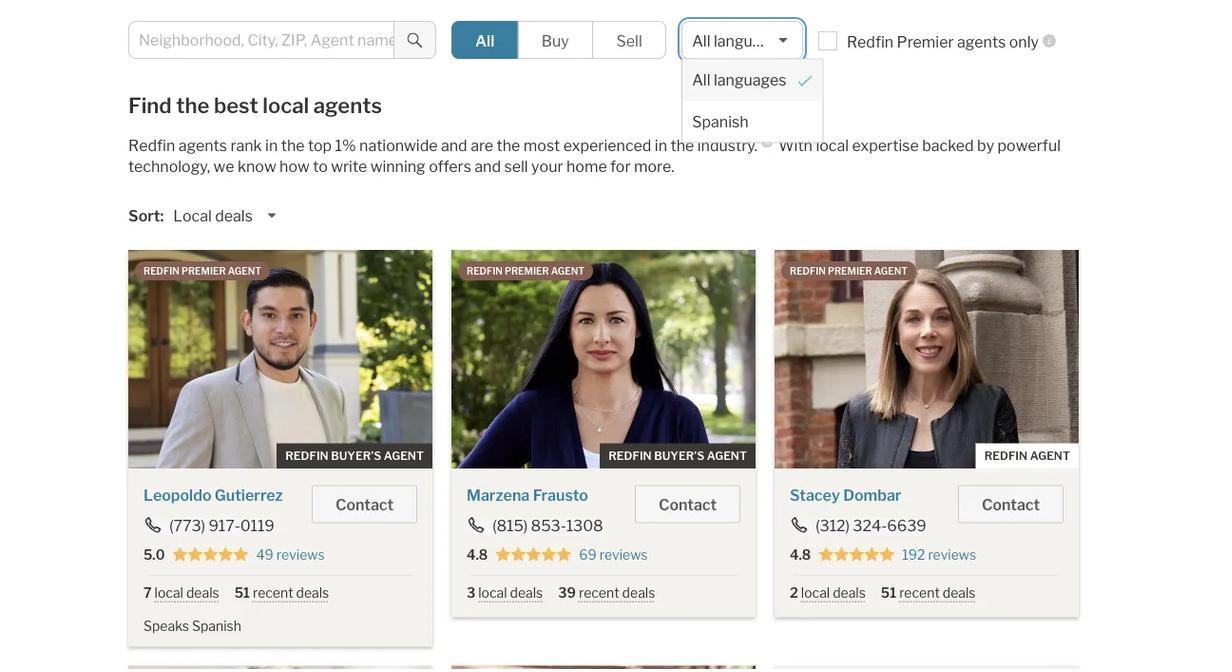 Task type: vqa. For each thing, say whether or not it's contained in the screenshot.
Spanish inside the "DIALOG"
yes



Task type: describe. For each thing, give the bounding box(es) containing it.
1 languages from the top
[[714, 31, 787, 50]]

frausto
[[533, 486, 588, 505]]

redfin premier agent for stacey
[[790, 266, 908, 277]]

deals down 69 reviews
[[623, 585, 656, 601]]

rating 4.8 out of 5 element for 324-
[[819, 547, 895, 564]]

deals up speaks spanish
[[186, 585, 219, 601]]

redfin buyer's agent for marzena frausto
[[609, 449, 747, 463]]

2
[[790, 585, 799, 601]]

top
[[308, 136, 332, 155]]

contact for 0119
[[336, 496, 394, 514]]

dialog containing all languages
[[682, 58, 824, 143]]

the up more.
[[671, 136, 695, 155]]

recent for (815) 853-1308
[[579, 585, 620, 601]]

the up sell
[[497, 136, 521, 155]]

disclaimer image
[[762, 136, 773, 148]]

to
[[313, 157, 328, 176]]

3 local deals
[[467, 585, 543, 601]]

redfin for redfin agents rank in the top 1% nationwide and are the most experienced in the industry.
[[128, 136, 175, 155]]

0 horizontal spatial spanish
[[192, 618, 241, 635]]

All radio
[[452, 21, 519, 59]]

leopoldo gutierrez link
[[144, 486, 283, 505]]

photo of stacey dombar image
[[775, 250, 1079, 469]]

Sell radio
[[592, 21, 667, 59]]

reviews for (773) 917-0119
[[277, 547, 325, 563]]

51 recent deals for (312) 324-6639
[[881, 585, 976, 601]]

4.8 for (312)
[[790, 547, 811, 563]]

69 reviews
[[579, 547, 648, 563]]

contact for 6639
[[982, 496, 1040, 514]]

853-
[[531, 517, 566, 535]]

192 reviews
[[903, 547, 977, 563]]

0 horizontal spatial agents
[[178, 136, 227, 155]]

buyer's for marzena frausto
[[654, 449, 705, 463]]

find the best local agents
[[128, 92, 382, 118]]

dombar
[[844, 486, 902, 505]]

1 all languages from the top
[[693, 31, 787, 50]]

redfin premier agent for marzena
[[467, 266, 585, 277]]

rank
[[231, 136, 262, 155]]

option group containing all
[[452, 21, 667, 59]]

best
[[214, 92, 258, 118]]

redfin for redfin premier agents only
[[847, 32, 894, 51]]

rating 5.0 out of 5 element
[[173, 547, 249, 564]]

premier
[[897, 32, 954, 51]]

local inside with local expertise backed by powerful technology, we know how to write winning offers and sell your home for more.
[[816, 136, 849, 155]]

7 local deals
[[144, 585, 219, 601]]

photo of layching quek image
[[775, 666, 1079, 669]]

stacey dombar link
[[790, 486, 902, 505]]

recent for (312) 324-6639
[[900, 585, 940, 601]]

premier for leopoldo
[[182, 266, 226, 277]]

(312)
[[816, 517, 850, 535]]

home
[[567, 157, 607, 176]]

speaks spanish
[[144, 618, 241, 635]]

deals down the 49 reviews
[[296, 585, 329, 601]]

redfin agents rank in the top 1% nationwide and are the most experienced in the industry.
[[128, 136, 758, 155]]

photo of danielle inendino image
[[452, 666, 756, 669]]

917-
[[209, 517, 240, 535]]

list box containing all languages
[[682, 21, 824, 143]]

reviews for (815) 853-1308
[[600, 547, 648, 563]]

stacey
[[790, 486, 841, 505]]

all up industry.
[[693, 71, 711, 89]]

only
[[1010, 32, 1039, 51]]

offers
[[429, 157, 472, 176]]

reviews for (312) 324-6639
[[929, 547, 977, 563]]

backed
[[923, 136, 974, 155]]

4.8 for (815)
[[467, 547, 488, 563]]

(815)
[[493, 517, 528, 535]]

find
[[128, 92, 172, 118]]

recent for (773) 917-0119
[[253, 585, 293, 601]]

contact for 1308
[[659, 496, 717, 514]]

powerful
[[998, 136, 1061, 155]]

experienced
[[564, 136, 652, 155]]

premier for stacey
[[828, 266, 873, 277]]

deals down 192 reviews
[[943, 585, 976, 601]]

submit search image
[[407, 33, 423, 48]]

39 recent deals
[[559, 585, 656, 601]]

marzena frausto
[[467, 486, 588, 505]]

by
[[978, 136, 995, 155]]

local right best
[[263, 92, 309, 118]]

are
[[471, 136, 494, 155]]

6639
[[887, 517, 927, 535]]

contact button for (312) 324-6639
[[959, 485, 1064, 524]]

with
[[779, 136, 813, 155]]

2 in from the left
[[655, 136, 668, 155]]

deals left 39
[[510, 585, 543, 601]]



Task type: locate. For each thing, give the bounding box(es) containing it.
1%
[[335, 136, 356, 155]]

1 vertical spatial agents
[[314, 92, 382, 118]]

local right "with"
[[816, 136, 849, 155]]

2 premier from the left
[[505, 266, 549, 277]]

0 horizontal spatial recent
[[253, 585, 293, 601]]

0 horizontal spatial contact button
[[312, 485, 417, 524]]

buyer's for leopoldo gutierrez
[[331, 449, 381, 463]]

2 vertical spatial agents
[[178, 136, 227, 155]]

0 horizontal spatial redfin
[[128, 136, 175, 155]]

spanish down the 7 local deals
[[192, 618, 241, 635]]

5.0
[[144, 547, 165, 563]]

agent
[[228, 266, 261, 277], [551, 266, 585, 277], [875, 266, 908, 277], [384, 449, 424, 463], [707, 449, 747, 463], [1031, 449, 1071, 463]]

in
[[265, 136, 278, 155], [655, 136, 668, 155]]

contact button down redfin agent
[[959, 485, 1064, 524]]

1 horizontal spatial in
[[655, 136, 668, 155]]

rating 4.8 out of 5 element down (815) 853-1308 button
[[496, 547, 572, 564]]

49
[[256, 547, 274, 563]]

with local expertise backed by powerful technology, we know how to write winning offers and sell your home for more.
[[128, 136, 1061, 176]]

(312) 324-6639
[[816, 517, 927, 535]]

1 horizontal spatial spanish
[[693, 112, 749, 131]]

reviews
[[277, 547, 325, 563], [600, 547, 648, 563], [929, 547, 977, 563]]

spanish
[[693, 112, 749, 131], [192, 618, 241, 635]]

1 51 from the left
[[235, 585, 250, 601]]

languages up "disclaimer" icon
[[714, 71, 787, 89]]

1 vertical spatial languages
[[714, 71, 787, 89]]

3 premier from the left
[[828, 266, 873, 277]]

deals right local
[[215, 207, 253, 225]]

local right the "2"
[[802, 585, 830, 601]]

write
[[331, 157, 367, 176]]

2 51 from the left
[[881, 585, 897, 601]]

local for stacey dombar
[[802, 585, 830, 601]]

0 horizontal spatial 51 recent deals
[[235, 585, 329, 601]]

agents
[[958, 32, 1006, 51], [314, 92, 382, 118], [178, 136, 227, 155]]

agents up 'we'
[[178, 136, 227, 155]]

0 horizontal spatial 51
[[235, 585, 250, 601]]

2 all languages from the top
[[693, 71, 787, 89]]

all languages element
[[683, 59, 823, 101]]

1 horizontal spatial agents
[[314, 92, 382, 118]]

industry.
[[698, 136, 758, 155]]

Neighborhood, City, ZIP, Agent name search field
[[128, 21, 395, 59]]

3 reviews from the left
[[929, 547, 977, 563]]

0 horizontal spatial and
[[441, 136, 468, 155]]

technology,
[[128, 157, 210, 176]]

rating 4.8 out of 5 element for 853-
[[496, 547, 572, 564]]

4.8 up the "2"
[[790, 547, 811, 563]]

languages up all languages element
[[714, 31, 787, 50]]

1 reviews from the left
[[277, 547, 325, 563]]

0 horizontal spatial in
[[265, 136, 278, 155]]

local
[[173, 207, 212, 225]]

1 horizontal spatial rating 4.8 out of 5 element
[[819, 547, 895, 564]]

marzena frausto link
[[467, 486, 588, 505]]

(773)
[[169, 517, 205, 535]]

1 51 recent deals from the left
[[235, 585, 329, 601]]

51 recent deals down the 49 reviews
[[235, 585, 329, 601]]

redfin buyer's agent for leopoldo gutierrez
[[286, 449, 424, 463]]

nationwide
[[360, 136, 438, 155]]

contact button
[[312, 485, 417, 524], [635, 485, 741, 524], [959, 485, 1064, 524]]

0 vertical spatial languages
[[714, 31, 787, 50]]

1 redfin premier agent from the left
[[144, 266, 261, 277]]

2 horizontal spatial recent
[[900, 585, 940, 601]]

1 horizontal spatial redfin buyer's agent
[[609, 449, 747, 463]]

all languages up industry.
[[693, 71, 787, 89]]

local deals
[[173, 207, 253, 225]]

the up how
[[281, 136, 305, 155]]

rating 4.8 out of 5 element
[[496, 547, 572, 564], [819, 547, 895, 564]]

and
[[441, 136, 468, 155], [475, 157, 501, 176]]

2 contact button from the left
[[635, 485, 741, 524]]

4.8 up 3
[[467, 547, 488, 563]]

1 rating 4.8 out of 5 element from the left
[[496, 547, 572, 564]]

most
[[524, 136, 560, 155]]

in right rank
[[265, 136, 278, 155]]

2 languages from the top
[[714, 71, 787, 89]]

2 horizontal spatial contact
[[982, 496, 1040, 514]]

1 horizontal spatial redfin
[[847, 32, 894, 51]]

3
[[467, 585, 476, 601]]

redfin
[[144, 266, 180, 277], [467, 266, 503, 277], [790, 266, 826, 277], [286, 449, 329, 463], [609, 449, 652, 463], [985, 449, 1028, 463]]

agents left only
[[958, 32, 1006, 51]]

51 down rating 5.0 out of 5 element
[[235, 585, 250, 601]]

local for leopoldo gutierrez
[[155, 585, 183, 601]]

and down are at top left
[[475, 157, 501, 176]]

2 4.8 from the left
[[790, 547, 811, 563]]

Buy radio
[[518, 21, 593, 59]]

option group
[[452, 21, 667, 59]]

1 horizontal spatial 4.8
[[790, 547, 811, 563]]

local
[[263, 92, 309, 118], [816, 136, 849, 155], [155, 585, 183, 601], [479, 585, 507, 601], [802, 585, 830, 601]]

reviews right 49
[[277, 547, 325, 563]]

contact button for (773) 917-0119
[[312, 485, 417, 524]]

0 vertical spatial agents
[[958, 32, 1006, 51]]

0 horizontal spatial redfin premier agent
[[144, 266, 261, 277]]

speaks
[[144, 618, 189, 635]]

gutierrez
[[215, 486, 283, 505]]

rating 4.8 out of 5 element down (312) 324-6639 button
[[819, 547, 895, 564]]

languages
[[714, 31, 787, 50], [714, 71, 787, 89]]

all languages up all languages element
[[693, 31, 787, 50]]

0 vertical spatial all languages
[[693, 31, 787, 50]]

all right submit search icon in the left top of the page
[[475, 31, 495, 50]]

2 redfin premier agent from the left
[[467, 266, 585, 277]]

3 contact button from the left
[[959, 485, 1064, 524]]

4.8
[[467, 547, 488, 563], [790, 547, 811, 563]]

1 horizontal spatial contact
[[659, 496, 717, 514]]

51 recent deals for (773) 917-0119
[[235, 585, 329, 601]]

stacey dombar
[[790, 486, 902, 505]]

2 reviews from the left
[[600, 547, 648, 563]]

contact button up the 49 reviews
[[312, 485, 417, 524]]

(773) 917-0119
[[169, 517, 275, 535]]

contact
[[336, 496, 394, 514], [659, 496, 717, 514], [982, 496, 1040, 514]]

1 vertical spatial spanish
[[192, 618, 241, 635]]

1 horizontal spatial buyer's
[[654, 449, 705, 463]]

2 rating 4.8 out of 5 element from the left
[[819, 547, 895, 564]]

all
[[475, 31, 495, 50], [693, 31, 711, 50], [693, 71, 711, 89]]

premier for marzena
[[505, 266, 549, 277]]

0 horizontal spatial premier
[[182, 266, 226, 277]]

for
[[611, 157, 631, 176]]

all inside option
[[475, 31, 495, 50]]

in up more.
[[655, 136, 668, 155]]

recent right 39
[[579, 585, 620, 601]]

7
[[144, 585, 152, 601]]

51 for 324-
[[881, 585, 897, 601]]

0 horizontal spatial buyer's
[[331, 449, 381, 463]]

1 in from the left
[[265, 136, 278, 155]]

recent
[[253, 585, 293, 601], [579, 585, 620, 601], [900, 585, 940, 601]]

redfin up technology,
[[128, 136, 175, 155]]

contact button up 69 reviews
[[635, 485, 741, 524]]

redfin buyer's agent
[[286, 449, 424, 463], [609, 449, 747, 463]]

expertise
[[853, 136, 919, 155]]

dialog
[[682, 58, 824, 143]]

1 premier from the left
[[182, 266, 226, 277]]

leopoldo
[[144, 486, 212, 505]]

all languages
[[693, 31, 787, 50], [693, 71, 787, 89]]

list box
[[682, 21, 824, 143]]

0 vertical spatial spanish
[[693, 112, 749, 131]]

1 horizontal spatial reviews
[[600, 547, 648, 563]]

reviews right 192 on the right bottom of the page
[[929, 547, 977, 563]]

69
[[579, 547, 597, 563]]

photo of nancy huetteman image
[[128, 666, 433, 669]]

2 horizontal spatial contact button
[[959, 485, 1064, 524]]

0 horizontal spatial reviews
[[277, 547, 325, 563]]

51
[[235, 585, 250, 601], [881, 585, 897, 601]]

all languages inside all languages element
[[693, 71, 787, 89]]

redfin premier agent for leopoldo
[[144, 266, 261, 277]]

local for marzena frausto
[[479, 585, 507, 601]]

2 horizontal spatial reviews
[[929, 547, 977, 563]]

the right the 'find'
[[176, 92, 209, 118]]

redfin left premier
[[847, 32, 894, 51]]

more.
[[634, 157, 675, 176]]

recent down 49
[[253, 585, 293, 601]]

reviews right 69
[[600, 547, 648, 563]]

51 recent deals
[[235, 585, 329, 601], [881, 585, 976, 601]]

1 contact from the left
[[336, 496, 394, 514]]

spanish up industry.
[[693, 112, 749, 131]]

324-
[[853, 517, 887, 535]]

1 horizontal spatial 51
[[881, 585, 897, 601]]

agents up 1%
[[314, 92, 382, 118]]

leopoldo gutierrez
[[144, 486, 283, 505]]

sell
[[504, 157, 528, 176]]

sort:
[[128, 206, 164, 225]]

1 vertical spatial redfin
[[128, 136, 175, 155]]

2 horizontal spatial redfin premier agent
[[790, 266, 908, 277]]

1 vertical spatial all languages
[[693, 71, 787, 89]]

all up all languages element
[[693, 31, 711, 50]]

we
[[214, 157, 234, 176]]

192
[[903, 547, 926, 563]]

(773) 917-0119 button
[[144, 517, 275, 535]]

1 buyer's from the left
[[331, 449, 381, 463]]

0 horizontal spatial contact
[[336, 496, 394, 514]]

(312) 324-6639 button
[[790, 517, 928, 535]]

2 51 recent deals from the left
[[881, 585, 976, 601]]

photo of leopoldo gutierrez image
[[128, 250, 433, 469]]

2 contact from the left
[[659, 496, 717, 514]]

recent down 192 on the right bottom of the page
[[900, 585, 940, 601]]

the
[[176, 92, 209, 118], [281, 136, 305, 155], [497, 136, 521, 155], [671, 136, 695, 155]]

3 redfin premier agent from the left
[[790, 266, 908, 277]]

redfin premier agent
[[144, 266, 261, 277], [467, 266, 585, 277], [790, 266, 908, 277]]

1 horizontal spatial premier
[[505, 266, 549, 277]]

redfin premier agents only
[[847, 32, 1039, 51]]

2 recent from the left
[[579, 585, 620, 601]]

know
[[238, 157, 276, 176]]

1 horizontal spatial 51 recent deals
[[881, 585, 976, 601]]

2 local deals
[[790, 585, 866, 601]]

1 horizontal spatial redfin premier agent
[[467, 266, 585, 277]]

2 redfin buyer's agent from the left
[[609, 449, 747, 463]]

1 horizontal spatial contact button
[[635, 485, 741, 524]]

and up offers
[[441, 136, 468, 155]]

0 horizontal spatial redfin buyer's agent
[[286, 449, 424, 463]]

0119
[[240, 517, 275, 535]]

0 vertical spatial and
[[441, 136, 468, 155]]

deals right the "2"
[[833, 585, 866, 601]]

sell
[[617, 31, 643, 50]]

2 horizontal spatial agents
[[958, 32, 1006, 51]]

1308
[[566, 517, 604, 535]]

1 vertical spatial and
[[475, 157, 501, 176]]

51 for 917-
[[235, 585, 250, 601]]

51 recent deals down 192 reviews
[[881, 585, 976, 601]]

1 4.8 from the left
[[467, 547, 488, 563]]

2 horizontal spatial premier
[[828, 266, 873, 277]]

local right 7
[[155, 585, 183, 601]]

redfin agent
[[985, 449, 1071, 463]]

your
[[532, 157, 563, 176]]

3 contact from the left
[[982, 496, 1040, 514]]

0 horizontal spatial 4.8
[[467, 547, 488, 563]]

(815) 853-1308 button
[[467, 517, 605, 535]]

3 recent from the left
[[900, 585, 940, 601]]

buy
[[542, 31, 569, 50]]

1 contact button from the left
[[312, 485, 417, 524]]

0 vertical spatial redfin
[[847, 32, 894, 51]]

1 horizontal spatial and
[[475, 157, 501, 176]]

39
[[559, 585, 576, 601]]

buyer's
[[331, 449, 381, 463], [654, 449, 705, 463]]

premier
[[182, 266, 226, 277], [505, 266, 549, 277], [828, 266, 873, 277]]

1 redfin buyer's agent from the left
[[286, 449, 424, 463]]

how
[[280, 157, 310, 176]]

and inside with local expertise backed by powerful technology, we know how to write winning offers and sell your home for more.
[[475, 157, 501, 176]]

marzena
[[467, 486, 530, 505]]

2 buyer's from the left
[[654, 449, 705, 463]]

photo of marzena frausto image
[[452, 250, 756, 469]]

49 reviews
[[256, 547, 325, 563]]

1 recent from the left
[[253, 585, 293, 601]]

1 horizontal spatial recent
[[579, 585, 620, 601]]

(815) 853-1308
[[493, 517, 604, 535]]

local right 3
[[479, 585, 507, 601]]

winning
[[371, 157, 426, 176]]

51 right 2 local deals
[[881, 585, 897, 601]]

0 horizontal spatial rating 4.8 out of 5 element
[[496, 547, 572, 564]]

contact button for (815) 853-1308
[[635, 485, 741, 524]]



